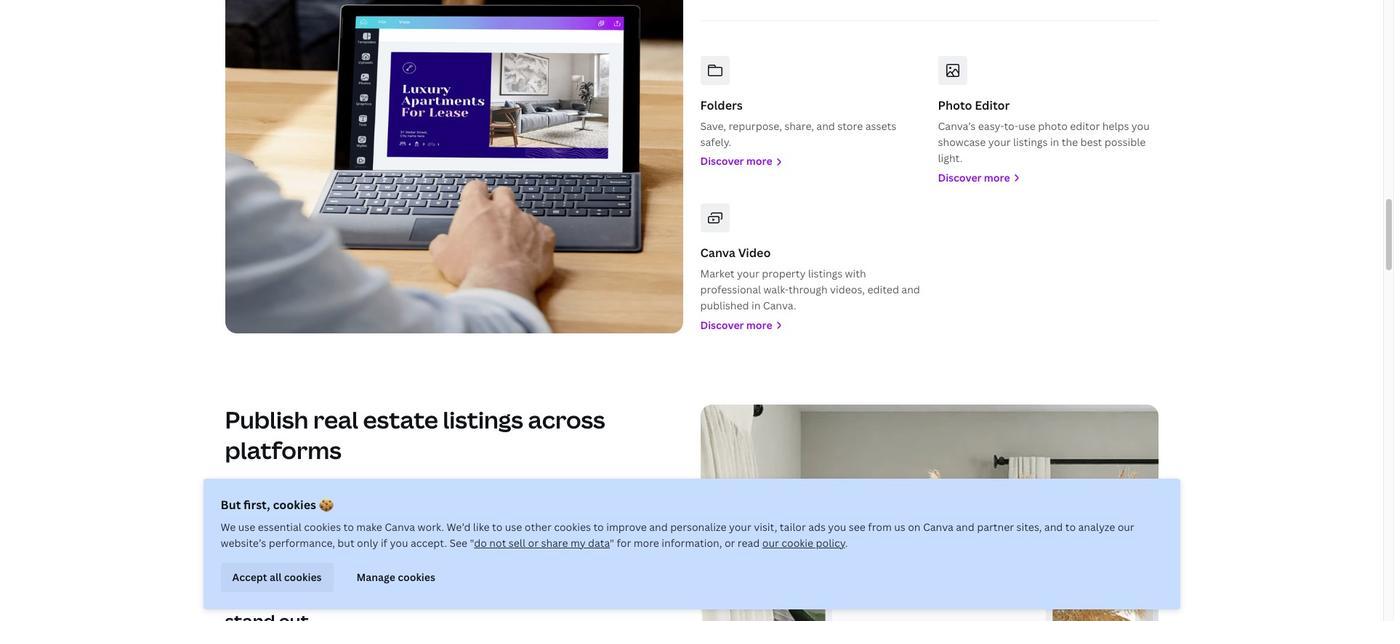 Task type: locate. For each thing, give the bounding box(es) containing it.
to right like
[[492, 521, 503, 534]]

directly
[[280, 534, 323, 550]]

publish
[[225, 404, 309, 436]]

or right 🍪
[[346, 497, 358, 513]]

discover more
[[701, 154, 773, 168], [938, 171, 1010, 184], [701, 318, 773, 332]]

than
[[485, 497, 511, 513]]

across
[[528, 404, 605, 436], [478, 478, 514, 494], [597, 515, 634, 531]]

0 vertical spatial in
[[1051, 135, 1060, 149]]

through
[[789, 283, 828, 297]]

the inside photo editor canva's easy-to-use photo editor helps you showcase your listings in the best possible light.
[[1062, 135, 1078, 149]]

discover more link
[[701, 154, 921, 170], [938, 170, 1159, 186], [701, 318, 921, 334]]

2 vertical spatial canva.
[[356, 534, 394, 550]]

discover more for market your property listings with professional walk-through videos, edited and published in canva.
[[701, 318, 773, 332]]

1 horizontal spatial listings
[[808, 267, 843, 280]]

more for market your property listings with professional walk-through videos, edited and published in canva. discover more link
[[747, 318, 773, 332]]

2 vertical spatial discover
[[701, 318, 744, 332]]

use up 'sell'
[[505, 521, 522, 534]]

estate up catching in the bottom left of the page
[[363, 404, 438, 436]]

if
[[381, 537, 388, 550]]

more down "walk-" on the right of page
[[747, 318, 773, 332]]

in down photo
[[1051, 135, 1060, 149]]

2 horizontal spatial the
[[1062, 135, 1078, 149]]

in inside canva video market your property listings with professional walk-through videos, edited and published in canva.
[[752, 299, 761, 313]]

and right edited
[[902, 283, 920, 297]]

from left 'us'
[[868, 521, 892, 534]]

discover more link down share,
[[701, 154, 921, 170]]

all
[[270, 571, 282, 584]]

in
[[1051, 135, 1060, 149], [752, 299, 761, 313]]

do
[[474, 537, 487, 550]]

0 horizontal spatial real
[[313, 404, 358, 436]]

1 horizontal spatial canva
[[701, 245, 736, 261]]

accept all cookies button
[[221, 564, 333, 593]]

0 vertical spatial across
[[528, 404, 605, 436]]

sites,
[[1017, 521, 1042, 534]]

4 to from the left
[[1066, 521, 1076, 534]]

across up media
[[528, 404, 605, 436]]

canva. down the edit
[[356, 534, 394, 550]]

" right 'see'
[[470, 537, 474, 550]]

you inside 'posting your listing with eye-catching visuals across social media can help you find the right tenants or buyers, and it's easier than ever with canva. choose from thousands of templates, edit the content and schedule your posts across any platform, directly from canva.'
[[640, 478, 661, 494]]

1 horizontal spatial the
[[389, 515, 408, 531]]

discover more down safely.
[[701, 154, 773, 168]]

in inside photo editor canva's easy-to-use photo editor helps you showcase your listings in the best possible light.
[[1051, 135, 1060, 149]]

discover down published
[[701, 318, 744, 332]]

0 vertical spatial listings
[[1014, 135, 1048, 149]]

0 vertical spatial our
[[1118, 521, 1135, 534]]

our down visit, at the bottom right
[[763, 537, 779, 550]]

canva. up posts
[[568, 497, 607, 513]]

canva inside canva video market your property listings with professional walk-through videos, edited and published in canva.
[[701, 245, 736, 261]]

discover more for photo editor
[[938, 171, 1010, 184]]

real inside publish real estate listings across platforms
[[313, 404, 358, 436]]

templates,
[[302, 515, 361, 531]]

creative
[[327, 587, 399, 611]]

work.
[[418, 521, 444, 534]]

helps
[[1103, 119, 1130, 133]]

to left "analyze"
[[1066, 521, 1076, 534]]

listings down to-
[[1014, 135, 1048, 149]]

more down any
[[634, 537, 659, 550]]

0 horizontal spatial use
[[238, 521, 255, 534]]

from up any
[[654, 497, 682, 513]]

discover down light.
[[938, 171, 982, 184]]

in down professional on the right
[[752, 299, 761, 313]]

2 vertical spatial the
[[389, 515, 408, 531]]

see
[[849, 521, 866, 534]]

photo
[[1038, 119, 1068, 133]]

0 vertical spatial estate
[[363, 404, 438, 436]]

canva. down "walk-" on the right of page
[[763, 299, 797, 313]]

1 vertical spatial discover
[[938, 171, 982, 184]]

you right help
[[640, 478, 661, 494]]

you up policy
[[828, 521, 847, 534]]

visit,
[[754, 521, 778, 534]]

schedule
[[481, 515, 532, 531]]

our cookie policy link
[[763, 537, 845, 550]]

canva up if
[[385, 521, 415, 534]]

use up website's
[[238, 521, 255, 534]]

0 vertical spatial canva.
[[763, 299, 797, 313]]

estate inside publish real estate listings across platforms
[[363, 404, 438, 436]]

more
[[747, 154, 773, 168], [984, 171, 1010, 184], [747, 318, 773, 332], [634, 537, 659, 550]]

1 vertical spatial discover more
[[938, 171, 1010, 184]]

our right "analyze"
[[1118, 521, 1135, 534]]

more down the showcase
[[984, 171, 1010, 184]]

editing text for real estate flyer in canva image
[[701, 405, 1159, 622]]

real down manage cookies
[[403, 587, 436, 611]]

you
[[1132, 119, 1150, 133], [640, 478, 661, 494], [828, 521, 847, 534], [390, 537, 408, 550]]

save,
[[701, 119, 726, 133]]

1 vertical spatial real
[[403, 587, 436, 611]]

your up read
[[729, 521, 752, 534]]

real estate presentation example from canva on desktop image
[[225, 0, 683, 334]]

1 horizontal spatial use
[[505, 521, 522, 534]]

use
[[1019, 119, 1036, 133], [238, 521, 255, 534], [505, 521, 522, 534]]

sell
[[509, 537, 526, 550]]

1 horizontal spatial canva.
[[568, 497, 607, 513]]

media
[[552, 478, 587, 494]]

2 horizontal spatial canva.
[[763, 299, 797, 313]]

find
[[225, 497, 247, 513]]

across up for
[[597, 515, 634, 531]]

you up possible on the right of page
[[1132, 119, 1150, 133]]

improve
[[607, 521, 647, 534]]

2 vertical spatial discover more
[[701, 318, 773, 332]]

right
[[271, 497, 298, 513]]

it's
[[429, 497, 446, 513]]

0 horizontal spatial the
[[250, 497, 269, 513]]

use left photo
[[1019, 119, 1036, 133]]

discover more link down through
[[701, 318, 921, 334]]

and left store
[[817, 119, 835, 133]]

your down the 'easy-'
[[989, 135, 1011, 149]]

first,
[[244, 497, 270, 513]]

or right 'sell'
[[528, 537, 539, 550]]

1 horizontal spatial real
[[403, 587, 436, 611]]

discover more down light.
[[938, 171, 1010, 184]]

that
[[592, 587, 630, 611]]

across inside publish real estate listings across platforms
[[528, 404, 605, 436]]

website's
[[221, 537, 266, 550]]

with down accept all cookies
[[286, 587, 323, 611]]

0 horizontal spatial "
[[470, 537, 474, 550]]

0 horizontal spatial estate
[[363, 404, 438, 436]]

0 vertical spatial real
[[313, 404, 358, 436]]

posts
[[564, 515, 595, 531]]

discover more down published
[[701, 318, 773, 332]]

for
[[617, 537, 631, 550]]

"
[[470, 537, 474, 550], [610, 537, 614, 550]]

2 horizontal spatial from
[[868, 521, 892, 534]]

listings up visuals
[[443, 404, 523, 436]]

like
[[473, 521, 490, 534]]

canva's
[[938, 119, 976, 133]]

listings up through
[[808, 267, 843, 280]]

to up data
[[594, 521, 604, 534]]

the up thousands
[[250, 497, 269, 513]]

more for discover more link associated with photo editor
[[984, 171, 1010, 184]]

estate down 'see'
[[440, 587, 496, 611]]

1 horizontal spatial estate
[[440, 587, 496, 611]]

1 horizontal spatial "
[[610, 537, 614, 550]]

1 vertical spatial our
[[763, 537, 779, 550]]

and down easier
[[457, 515, 479, 531]]

publish real estate listings across platforms
[[225, 404, 605, 466]]

canva up market
[[701, 245, 736, 261]]

1 horizontal spatial our
[[1118, 521, 1135, 534]]

to up but
[[344, 521, 354, 534]]

0 vertical spatial the
[[1062, 135, 1078, 149]]

discover down safely.
[[701, 154, 744, 168]]

cookies up design with creative real estate templates that stand out
[[398, 571, 435, 584]]

1 " from the left
[[470, 537, 474, 550]]

the for in
[[1062, 135, 1078, 149]]

1 horizontal spatial in
[[1051, 135, 1060, 149]]

1 horizontal spatial or
[[528, 537, 539, 550]]

store
[[838, 119, 863, 133]]

the right the edit
[[389, 515, 408, 531]]

and inside canva video market your property listings with professional walk-through videos, edited and published in canva.
[[902, 283, 920, 297]]

on
[[908, 521, 921, 534]]

2 horizontal spatial use
[[1019, 119, 1036, 133]]

manage cookies button
[[345, 564, 447, 593]]

with up videos,
[[845, 267, 866, 280]]

canva right on
[[923, 521, 954, 534]]

1 vertical spatial canva.
[[568, 497, 607, 513]]

social
[[517, 478, 549, 494]]

you inside photo editor canva's easy-to-use photo editor helps you showcase your listings in the best possible light.
[[1132, 119, 1150, 133]]

" inside we use essential cookies to make canva work. we'd like to use other cookies to improve and personalize your visit, tailor ads you see from us on canva and partner sites, and to analyze our website's performance, but only if you accept. see "
[[470, 537, 474, 550]]

or left read
[[725, 537, 735, 550]]

0 vertical spatial discover
[[701, 154, 744, 168]]

1 vertical spatial in
[[752, 299, 761, 313]]

manage cookies
[[357, 571, 435, 584]]

or
[[346, 497, 358, 513], [528, 537, 539, 550], [725, 537, 735, 550]]

across up than
[[478, 478, 514, 494]]

discover more link for market your property listings with professional walk-through videos, edited and published in canva.
[[701, 318, 921, 334]]

your inside we use essential cookies to make canva work. we'd like to use other cookies to improve and personalize your visit, tailor ads you see from us on canva and partner sites, and to analyze our website's performance, but only if you accept. see "
[[729, 521, 752, 534]]

2 vertical spatial listings
[[443, 404, 523, 436]]

real right publish
[[313, 404, 358, 436]]

use inside photo editor canva's easy-to-use photo editor helps you showcase your listings in the best possible light.
[[1019, 119, 1036, 133]]

canva
[[701, 245, 736, 261], [385, 521, 415, 534], [923, 521, 954, 534]]

design with creative real estate templates that stand out
[[225, 587, 630, 622]]

cookies up the of
[[273, 497, 316, 513]]

with down media
[[541, 497, 566, 513]]

canva.
[[763, 299, 797, 313], [568, 497, 607, 513], [356, 534, 394, 550]]

1 vertical spatial the
[[250, 497, 269, 513]]

1 vertical spatial listings
[[808, 267, 843, 280]]

the for find
[[250, 497, 269, 513]]

more down repurpose,
[[747, 154, 773, 168]]

choose
[[609, 497, 652, 513]]

share,
[[785, 119, 814, 133]]

your down video
[[737, 267, 760, 280]]

" left for
[[610, 537, 614, 550]]

0 horizontal spatial in
[[752, 299, 761, 313]]

the left best
[[1062, 135, 1078, 149]]

.
[[845, 537, 848, 550]]

0 horizontal spatial or
[[346, 497, 358, 513]]

and up do not sell or share my data " for more information, or read our cookie policy .
[[649, 521, 668, 534]]

0 horizontal spatial listings
[[443, 404, 523, 436]]

0 horizontal spatial our
[[763, 537, 779, 550]]

your
[[989, 135, 1011, 149], [737, 267, 760, 280], [270, 478, 295, 494], [535, 515, 561, 531], [729, 521, 752, 534]]

discover more link down photo editor canva's easy-to-use photo editor helps you showcase your listings in the best possible light.
[[938, 170, 1159, 186]]

and right sites,
[[1045, 521, 1063, 534]]

from down templates,
[[326, 534, 353, 550]]

essential
[[258, 521, 302, 534]]

showcase
[[938, 135, 986, 149]]

2 to from the left
[[492, 521, 503, 534]]

1 vertical spatial estate
[[440, 587, 496, 611]]

discover
[[701, 154, 744, 168], [938, 171, 982, 184], [701, 318, 744, 332]]

photo
[[938, 97, 973, 113]]

analyze
[[1079, 521, 1116, 534]]

2 horizontal spatial listings
[[1014, 135, 1048, 149]]

listing
[[298, 478, 332, 494]]

0 horizontal spatial canva.
[[356, 534, 394, 550]]

canva. inside canva video market your property listings with professional walk-through videos, edited and published in canva.
[[763, 299, 797, 313]]



Task type: vqa. For each thing, say whether or not it's contained in the screenshot.
03
no



Task type: describe. For each thing, give the bounding box(es) containing it.
3 to from the left
[[594, 521, 604, 534]]

out
[[279, 609, 309, 622]]

manage
[[357, 571, 395, 584]]

canva video market your property listings with professional walk-through videos, edited and published in canva.
[[701, 245, 920, 313]]

stand
[[225, 609, 275, 622]]

any
[[637, 515, 657, 531]]

repurpose,
[[729, 119, 782, 133]]

design
[[225, 587, 282, 611]]

but first, cookies 🍪
[[221, 497, 334, 513]]

discover for photo editor
[[938, 171, 982, 184]]

2 " from the left
[[610, 537, 614, 550]]

accept
[[232, 571, 267, 584]]

listings inside publish real estate listings across platforms
[[443, 404, 523, 436]]

performance,
[[269, 537, 335, 550]]

do not sell or share my data link
[[474, 537, 610, 550]]

my
[[571, 537, 586, 550]]

and down catching in the bottom left of the page
[[405, 497, 427, 513]]

your up do not sell or share my data link
[[535, 515, 561, 531]]

our inside we use essential cookies to make canva work. we'd like to use other cookies to improve and personalize your visit, tailor ads you see from us on canva and partner sites, and to analyze our website's performance, but only if you accept. see "
[[1118, 521, 1135, 534]]

1 horizontal spatial from
[[654, 497, 682, 513]]

market
[[701, 267, 735, 280]]

and inside the folders save, repurpose, share, and store assets safely.
[[817, 119, 835, 133]]

your inside photo editor canva's easy-to-use photo editor helps you showcase your listings in the best possible light.
[[989, 135, 1011, 149]]

real inside design with creative real estate templates that stand out
[[403, 587, 436, 611]]

1 to from the left
[[344, 521, 354, 534]]

with inside design with creative real estate templates that stand out
[[286, 587, 323, 611]]

discover for market your property listings with professional walk-through videos, edited and published in canva.
[[701, 318, 744, 332]]

visuals
[[437, 478, 475, 494]]

more for discover more link below share,
[[747, 154, 773, 168]]

edit
[[364, 515, 386, 531]]

accept.
[[411, 537, 447, 550]]

videos,
[[830, 283, 865, 297]]

data
[[588, 537, 610, 550]]

accept all cookies
[[232, 571, 322, 584]]

tenants
[[300, 497, 343, 513]]

property
[[762, 267, 806, 280]]

ads
[[809, 521, 826, 534]]

make
[[356, 521, 382, 534]]

your inside canva video market your property listings with professional walk-through videos, edited and published in canva.
[[737, 267, 760, 280]]

easier
[[449, 497, 483, 513]]

editor
[[975, 97, 1010, 113]]

edited
[[868, 283, 899, 297]]

and left partner in the bottom of the page
[[956, 521, 975, 534]]

share
[[541, 537, 568, 550]]

can
[[590, 478, 610, 494]]

🍪
[[319, 497, 334, 513]]

folders
[[701, 97, 743, 113]]

personalize
[[670, 521, 727, 534]]

0 vertical spatial discover more
[[701, 154, 773, 168]]

tailor
[[780, 521, 806, 534]]

help
[[613, 478, 637, 494]]

2 vertical spatial across
[[597, 515, 634, 531]]

cookies right all
[[284, 571, 322, 584]]

0 horizontal spatial from
[[326, 534, 353, 550]]

possible
[[1105, 135, 1146, 149]]

your up right
[[270, 478, 295, 494]]

cookies up my
[[554, 521, 591, 534]]

do not sell or share my data " for more information, or read our cookie policy .
[[474, 537, 848, 550]]

posting your listing with eye-catching visuals across social media can help you find the right tenants or buyers, and it's easier than ever with canva. choose from thousands of templates, edit the content and schedule your posts across any platform, directly from canva.
[[225, 478, 682, 550]]

read
[[738, 537, 760, 550]]

other
[[525, 521, 552, 534]]

best
[[1081, 135, 1103, 149]]

you right if
[[390, 537, 408, 550]]

buyers,
[[361, 497, 402, 513]]

cookie
[[782, 537, 814, 550]]

only
[[357, 537, 378, 550]]

or inside 'posting your listing with eye-catching visuals across social media can help you find the right tenants or buyers, and it's easier than ever with canva. choose from thousands of templates, edit the content and schedule your posts across any platform, directly from canva.'
[[346, 497, 358, 513]]

professional
[[701, 283, 761, 297]]

thousands
[[225, 515, 284, 531]]

not
[[490, 537, 506, 550]]

2 horizontal spatial canva
[[923, 521, 954, 534]]

but
[[338, 537, 355, 550]]

we use essential cookies to make canva work. we'd like to use other cookies to improve and personalize your visit, tailor ads you see from us on canva and partner sites, and to analyze our website's performance, but only if you accept. see "
[[221, 521, 1135, 550]]

safely.
[[701, 135, 732, 149]]

folders save, repurpose, share, and store assets safely.
[[701, 97, 897, 149]]

us
[[895, 521, 906, 534]]

estate inside design with creative real estate templates that stand out
[[440, 587, 496, 611]]

information,
[[662, 537, 722, 550]]

partner
[[977, 521, 1014, 534]]

of
[[287, 515, 299, 531]]

video
[[738, 245, 771, 261]]

easy-
[[978, 119, 1004, 133]]

0 horizontal spatial canva
[[385, 521, 415, 534]]

with inside canva video market your property listings with professional walk-through videos, edited and published in canva.
[[845, 267, 866, 280]]

2 horizontal spatial or
[[725, 537, 735, 550]]

content
[[410, 515, 455, 531]]

published
[[701, 299, 749, 313]]

walk-
[[764, 283, 789, 297]]

photo editor canva's easy-to-use photo editor helps you showcase your listings in the best possible light.
[[938, 97, 1150, 165]]

1 vertical spatial across
[[478, 478, 514, 494]]

from inside we use essential cookies to make canva work. we'd like to use other cookies to improve and personalize your visit, tailor ads you see from us on canva and partner sites, and to analyze our website's performance, but only if you accept. see "
[[868, 521, 892, 534]]

we
[[221, 521, 236, 534]]

we'd
[[447, 521, 471, 534]]

but
[[221, 497, 241, 513]]

cookies down 🍪
[[304, 521, 341, 534]]

platforms
[[225, 435, 342, 466]]

listings inside canva video market your property listings with professional walk-through videos, edited and published in canva.
[[808, 267, 843, 280]]

discover more link for photo editor
[[938, 170, 1159, 186]]

listings inside photo editor canva's easy-to-use photo editor helps you showcase your listings in the best possible light.
[[1014, 135, 1048, 149]]

policy
[[816, 537, 845, 550]]

posting
[[225, 478, 267, 494]]

with left eye-
[[335, 478, 359, 494]]

templates
[[500, 587, 589, 611]]

light.
[[938, 151, 963, 165]]

catching
[[386, 478, 434, 494]]



